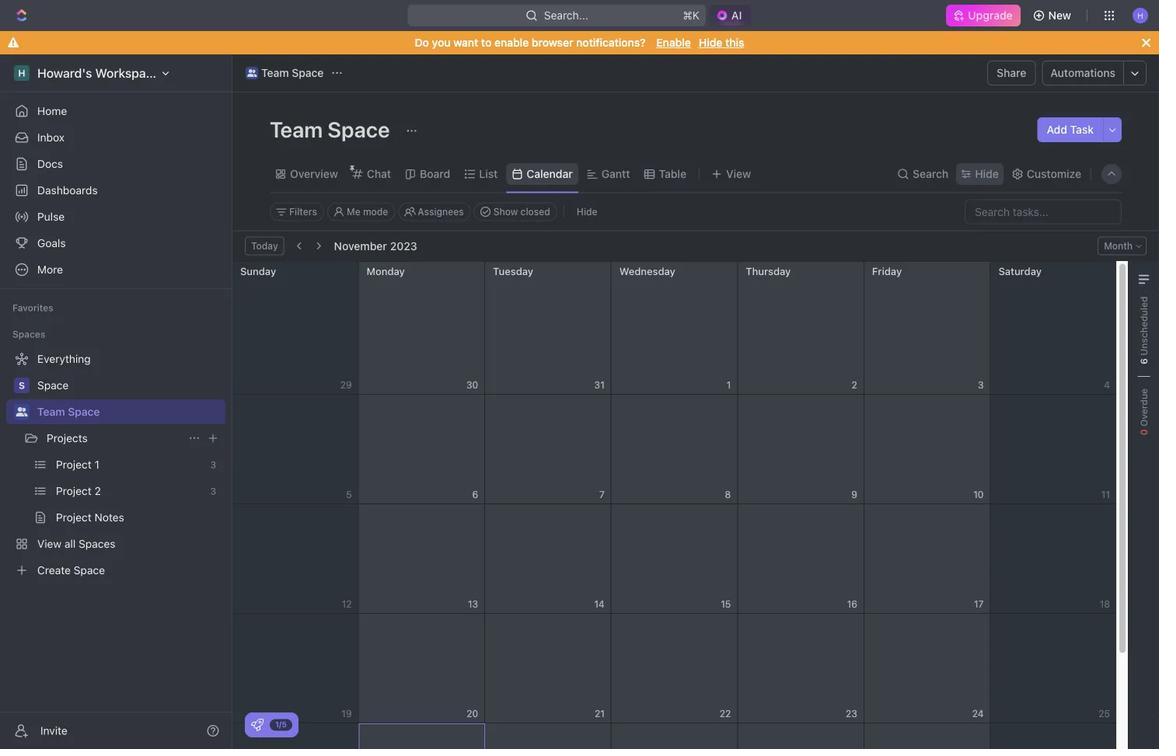 Task type: vqa. For each thing, say whether or not it's contained in the screenshot.


Task type: describe. For each thing, give the bounding box(es) containing it.
notifications?
[[576, 36, 646, 49]]

notes
[[94, 511, 124, 524]]

1/5
[[275, 720, 287, 729]]

3 for 1
[[210, 460, 216, 470]]

row containing 5
[[232, 395, 1117, 504]]

5
[[346, 489, 352, 500]]

ai
[[732, 9, 742, 22]]

table
[[659, 168, 687, 180]]

enable
[[656, 36, 691, 49]]

3 for 2
[[210, 486, 216, 497]]

5 row from the top
[[232, 724, 1117, 750]]

tuesday
[[493, 265, 533, 276]]

gantt link
[[599, 163, 630, 185]]

board
[[420, 168, 450, 180]]

view for view
[[726, 168, 751, 180]]

31
[[595, 379, 605, 390]]

overdue
[[1139, 389, 1150, 429]]

tree inside sidebar navigation
[[6, 347, 225, 583]]

list link
[[476, 163, 498, 185]]

docs
[[37, 157, 63, 170]]

sidebar navigation
[[0, 54, 236, 750]]

onboarding checklist button element
[[251, 719, 264, 732]]

25
[[1099, 708, 1110, 719]]

projects link
[[47, 426, 182, 451]]

task
[[1070, 123, 1094, 136]]

chat link
[[364, 163, 391, 185]]

projects
[[47, 432, 88, 445]]

everything link
[[6, 347, 222, 372]]

calendar link
[[524, 163, 573, 185]]

20
[[467, 708, 478, 719]]

create space
[[37, 564, 105, 577]]

new button
[[1027, 3, 1081, 28]]

team space inside 'tree'
[[37, 405, 100, 418]]

favorites button
[[6, 299, 60, 317]]

h inside h dropdown button
[[1138, 11, 1144, 20]]

view all spaces
[[37, 538, 115, 551]]

upgrade
[[968, 9, 1013, 22]]

month button
[[1098, 237, 1147, 255]]

you
[[432, 36, 451, 49]]

goals
[[37, 237, 66, 250]]

13
[[468, 599, 478, 610]]

⌘k
[[683, 9, 700, 22]]

automations button
[[1043, 61, 1124, 85]]

grid containing sunday
[[232, 262, 1117, 750]]

h inside 'howard's workspace, ,' 'element'
[[18, 68, 25, 79]]

18
[[1100, 599, 1110, 610]]

assignees button
[[398, 203, 471, 221]]

closed
[[521, 206, 550, 217]]

10
[[974, 489, 984, 500]]

view button
[[706, 156, 757, 192]]

1 vertical spatial team
[[270, 116, 323, 142]]

Search tasks... text field
[[966, 200, 1121, 224]]

hide inside button
[[577, 206, 598, 217]]

16
[[847, 599, 858, 610]]

1 horizontal spatial 2
[[852, 379, 858, 390]]

filters
[[289, 206, 317, 217]]

project 2 link
[[56, 479, 204, 504]]

upgrade link
[[947, 5, 1021, 26]]

1 inside grid
[[727, 379, 731, 390]]

project 2
[[56, 485, 101, 498]]

everything
[[37, 353, 91, 365]]

project notes link
[[56, 505, 222, 530]]

ai button
[[710, 5, 751, 26]]

21
[[595, 708, 605, 719]]

friday
[[872, 265, 902, 276]]

0 vertical spatial team space link
[[242, 64, 328, 82]]

0 vertical spatial team
[[261, 66, 289, 79]]

user group image inside team space link
[[247, 69, 257, 77]]

saturday
[[999, 265, 1042, 276]]

project for project 2
[[56, 485, 92, 498]]

4
[[1104, 379, 1110, 390]]

howard's workspace, , element
[[14, 65, 30, 81]]

wednesday
[[619, 265, 676, 276]]

search...
[[544, 9, 588, 22]]

dashboards link
[[6, 178, 225, 203]]

0 horizontal spatial team space link
[[37, 400, 222, 425]]

create space link
[[6, 558, 222, 583]]

hide button
[[957, 163, 1004, 185]]

more
[[37, 263, 63, 276]]

12
[[342, 599, 352, 610]]

me mode button
[[327, 203, 395, 221]]

today
[[251, 241, 278, 252]]

want
[[453, 36, 478, 49]]

unscheduled
[[1139, 297, 1150, 358]]

pulse
[[37, 210, 65, 223]]

row containing 12
[[232, 504, 1117, 614]]

mode
[[363, 206, 388, 217]]

list
[[479, 168, 498, 180]]

customize button
[[1007, 163, 1086, 185]]



Task type: locate. For each thing, give the bounding box(es) containing it.
1 vertical spatial team space link
[[37, 400, 222, 425]]

tree
[[6, 347, 225, 583]]

hide right closed
[[577, 206, 598, 217]]

project up view all spaces
[[56, 511, 92, 524]]

4 row from the top
[[232, 614, 1117, 724]]

show closed
[[493, 206, 550, 217]]

space link
[[37, 373, 222, 398]]

1 horizontal spatial h
[[1138, 11, 1144, 20]]

11
[[1102, 489, 1110, 500]]

view inside 'tree'
[[37, 538, 62, 551]]

view button
[[706, 163, 757, 185]]

2 vertical spatial team
[[37, 405, 65, 418]]

team inside 'tree'
[[37, 405, 65, 418]]

0 vertical spatial 1
[[727, 379, 731, 390]]

6
[[1139, 358, 1150, 365], [472, 489, 478, 500]]

0 horizontal spatial h
[[18, 68, 25, 79]]

november
[[334, 239, 387, 252]]

1 vertical spatial spaces
[[79, 538, 115, 551]]

2 inside project 2 link
[[94, 485, 101, 498]]

1 inside 'tree'
[[94, 458, 99, 471]]

1 vertical spatial 3
[[210, 460, 216, 470]]

user group image inside 'tree'
[[16, 407, 28, 417]]

1 project from the top
[[56, 458, 92, 471]]

spaces down favorites button
[[12, 329, 45, 340]]

0 horizontal spatial 1
[[94, 458, 99, 471]]

0 vertical spatial project
[[56, 458, 92, 471]]

gantt
[[602, 168, 630, 180]]

1 vertical spatial 1
[[94, 458, 99, 471]]

1 vertical spatial user group image
[[16, 407, 28, 417]]

hide right search
[[975, 168, 999, 180]]

hide button
[[571, 203, 604, 221]]

grid
[[232, 262, 1117, 750]]

1 vertical spatial view
[[37, 538, 62, 551]]

1
[[727, 379, 731, 390], [94, 458, 99, 471]]

month
[[1104, 241, 1133, 252]]

2 horizontal spatial hide
[[975, 168, 999, 180]]

all
[[64, 538, 76, 551]]

browser
[[532, 36, 573, 49]]

30
[[467, 379, 478, 390]]

2 vertical spatial hide
[[577, 206, 598, 217]]

project up the project 2
[[56, 458, 92, 471]]

1 horizontal spatial 6
[[1139, 358, 1150, 365]]

15
[[721, 599, 731, 610]]

2 vertical spatial 3
[[210, 486, 216, 497]]

hide inside dropdown button
[[975, 168, 999, 180]]

overview
[[290, 168, 338, 180]]

1 vertical spatial team space
[[270, 116, 395, 142]]

0 horizontal spatial hide
[[577, 206, 598, 217]]

show
[[493, 206, 518, 217]]

thursday
[[746, 265, 791, 276]]

filters button
[[270, 203, 324, 221]]

0 horizontal spatial 6
[[472, 489, 478, 500]]

0 horizontal spatial 2
[[94, 485, 101, 498]]

create
[[37, 564, 71, 577]]

more button
[[6, 257, 225, 282]]

8
[[725, 489, 731, 500]]

0 vertical spatial 6
[[1139, 358, 1150, 365]]

0 horizontal spatial user group image
[[16, 407, 28, 417]]

pulse link
[[6, 204, 225, 229]]

0 vertical spatial 2
[[852, 379, 858, 390]]

howard's
[[37, 66, 92, 80]]

space, , element
[[14, 378, 30, 393]]

tree containing everything
[[6, 347, 225, 583]]

automations
[[1051, 66, 1116, 79]]

share button
[[988, 61, 1036, 86]]

november 2023
[[334, 239, 417, 252]]

row containing 19
[[232, 614, 1117, 724]]

inbox
[[37, 131, 65, 144]]

project 1 link
[[56, 453, 204, 477]]

sunday
[[240, 265, 276, 276]]

7
[[599, 489, 605, 500]]

user group image
[[247, 69, 257, 77], [16, 407, 28, 417]]

view left all
[[37, 538, 62, 551]]

1 horizontal spatial view
[[726, 168, 751, 180]]

monday
[[367, 265, 405, 276]]

1 horizontal spatial 1
[[727, 379, 731, 390]]

0 vertical spatial 3
[[978, 379, 984, 390]]

team space link
[[242, 64, 328, 82], [37, 400, 222, 425]]

0 vertical spatial hide
[[699, 36, 723, 49]]

view inside button
[[726, 168, 751, 180]]

inbox link
[[6, 125, 225, 150]]

add
[[1047, 123, 1068, 136]]

24
[[972, 708, 984, 719]]

0 vertical spatial spaces
[[12, 329, 45, 340]]

0 vertical spatial team space
[[261, 66, 324, 79]]

hide left this
[[699, 36, 723, 49]]

1 horizontal spatial spaces
[[79, 538, 115, 551]]

calendar
[[527, 168, 573, 180]]

search button
[[893, 163, 953, 185]]

0 horizontal spatial spaces
[[12, 329, 45, 340]]

row containing 29
[[232, 262, 1117, 395]]

dashboards
[[37, 184, 98, 197]]

0 vertical spatial h
[[1138, 11, 1144, 20]]

1 vertical spatial 6
[[472, 489, 478, 500]]

h button
[[1128, 3, 1153, 28]]

board link
[[417, 163, 450, 185]]

2
[[852, 379, 858, 390], [94, 485, 101, 498]]

2 vertical spatial team space
[[37, 405, 100, 418]]

view for view all spaces
[[37, 538, 62, 551]]

me mode
[[347, 206, 388, 217]]

view right table
[[726, 168, 751, 180]]

project for project 1
[[56, 458, 92, 471]]

1 vertical spatial 2
[[94, 485, 101, 498]]

howard's workspace
[[37, 66, 160, 80]]

view
[[726, 168, 751, 180], [37, 538, 62, 551]]

spaces right all
[[79, 538, 115, 551]]

space
[[292, 66, 324, 79], [328, 116, 390, 142], [37, 379, 69, 392], [68, 405, 100, 418], [74, 564, 105, 577]]

3 row from the top
[[232, 504, 1117, 614]]

today button
[[245, 237, 284, 255]]

17
[[974, 599, 984, 610]]

1 horizontal spatial team space link
[[242, 64, 328, 82]]

project for project notes
[[56, 511, 92, 524]]

workspace
[[95, 66, 160, 80]]

1 vertical spatial h
[[18, 68, 25, 79]]

h
[[1138, 11, 1144, 20], [18, 68, 25, 79]]

new
[[1049, 9, 1071, 22]]

2023
[[390, 239, 417, 252]]

to
[[481, 36, 492, 49]]

project down project 1
[[56, 485, 92, 498]]

2 row from the top
[[232, 395, 1117, 504]]

1 vertical spatial hide
[[975, 168, 999, 180]]

view all spaces link
[[6, 532, 222, 557]]

1 horizontal spatial user group image
[[247, 69, 257, 77]]

1 row from the top
[[232, 262, 1117, 395]]

chat
[[367, 168, 391, 180]]

2 project from the top
[[56, 485, 92, 498]]

home link
[[6, 99, 225, 124]]

1 vertical spatial project
[[56, 485, 92, 498]]

me
[[347, 206, 360, 217]]

home
[[37, 105, 67, 117]]

1 horizontal spatial hide
[[699, 36, 723, 49]]

0 vertical spatial user group image
[[247, 69, 257, 77]]

0 horizontal spatial view
[[37, 538, 62, 551]]

add task button
[[1038, 117, 1103, 142]]

invite
[[40, 725, 67, 738]]

0
[[1139, 429, 1150, 436]]

onboarding checklist button image
[[251, 719, 264, 732]]

share
[[997, 66, 1027, 79]]

23
[[846, 708, 858, 719]]

0 vertical spatial view
[[726, 168, 751, 180]]

add task
[[1047, 123, 1094, 136]]

2 vertical spatial project
[[56, 511, 92, 524]]

project 1
[[56, 458, 99, 471]]

s
[[19, 380, 25, 391]]

19
[[342, 708, 352, 719]]

row
[[232, 262, 1117, 395], [232, 395, 1117, 504], [232, 504, 1117, 614], [232, 614, 1117, 724], [232, 724, 1117, 750]]

3 project from the top
[[56, 511, 92, 524]]

9
[[852, 489, 858, 500]]

3 inside grid
[[978, 379, 984, 390]]

project
[[56, 458, 92, 471], [56, 485, 92, 498], [56, 511, 92, 524]]

search
[[913, 168, 949, 180]]

22
[[720, 708, 731, 719]]

favorites
[[12, 302, 53, 313]]



